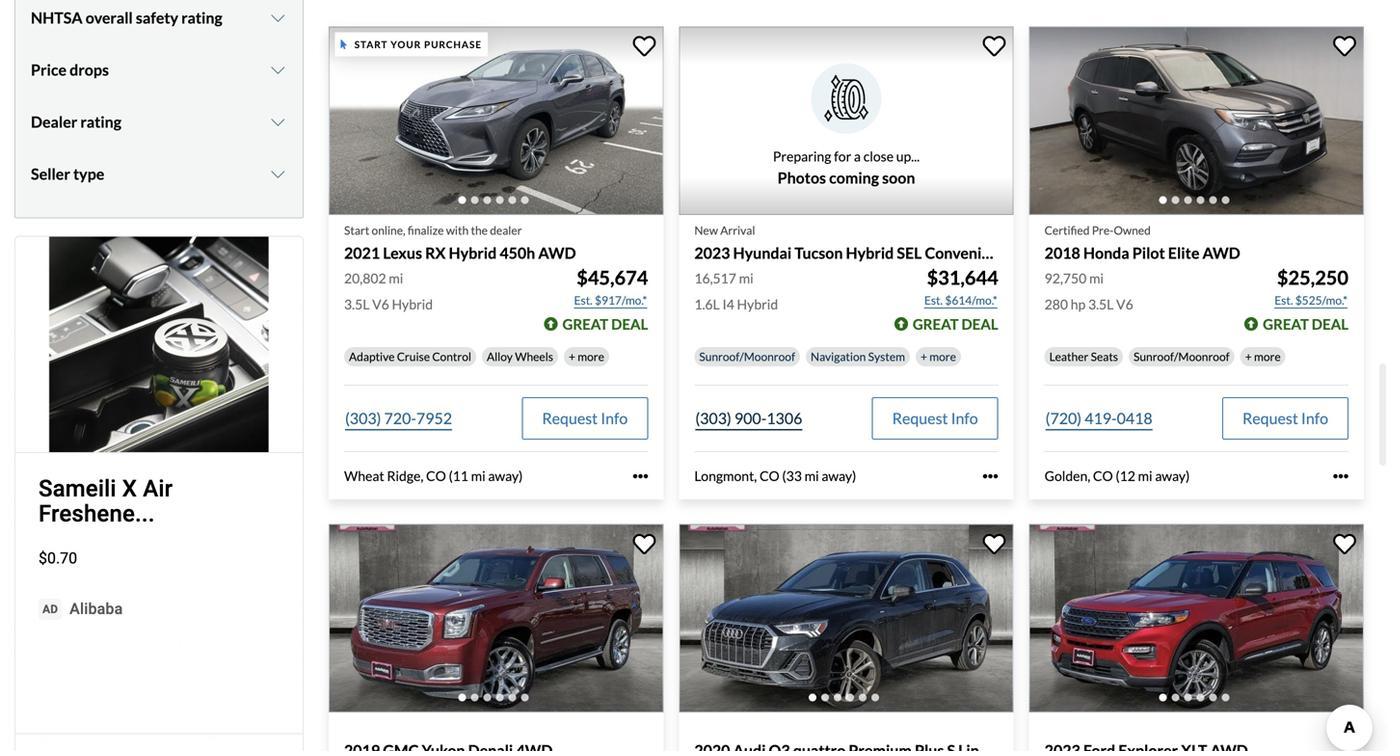 Task type: locate. For each thing, give the bounding box(es) containing it.
2023
[[694, 243, 730, 262]]

ellipsis h image for $25,250
[[1333, 468, 1349, 484]]

finalize
[[408, 223, 444, 237]]

co left (33
[[760, 468, 780, 484]]

(720) 419-0418
[[1046, 409, 1153, 428]]

3 info from the left
[[1301, 409, 1329, 428]]

0 horizontal spatial co
[[426, 468, 446, 484]]

2 ellipsis h image from the left
[[983, 468, 998, 484]]

deal down $917/mo.* at top left
[[611, 315, 648, 333]]

2 v6 from the left
[[1116, 296, 1133, 312]]

alloy wheels
[[487, 350, 553, 363]]

1 horizontal spatial sunroof/moonroof
[[1134, 350, 1230, 363]]

deal down $614/mo.*
[[962, 315, 998, 333]]

deal down $525/mo.*
[[1312, 315, 1349, 333]]

chevron down image inside the dealer rating 'dropdown button'
[[268, 114, 287, 129]]

est. inside '$25,250 est. $525/mo.*'
[[1275, 293, 1293, 307]]

ellipsis h image for $31,644
[[983, 468, 998, 484]]

with
[[446, 223, 469, 237]]

more down est. $525/mo.* button
[[1254, 350, 1281, 363]]

2 away) from the left
[[822, 468, 856, 484]]

start right mouse pointer image
[[354, 39, 388, 50]]

est. down the $31,644
[[924, 293, 943, 307]]

2 horizontal spatial ellipsis h image
[[1333, 468, 1349, 484]]

great for $25,250
[[1263, 315, 1309, 333]]

est. $525/mo.* button
[[1274, 291, 1349, 310]]

request info for $25,250
[[1243, 409, 1329, 428]]

1 info from the left
[[601, 409, 628, 428]]

1 (303) from the left
[[345, 409, 381, 428]]

1 great from the left
[[563, 315, 609, 333]]

1 horizontal spatial rating
[[181, 8, 222, 27]]

v6
[[372, 296, 389, 312], [1116, 296, 1133, 312]]

est. $614/mo.* button
[[923, 291, 998, 310]]

0 vertical spatial chevron down image
[[268, 62, 287, 77]]

2 horizontal spatial away)
[[1155, 468, 1190, 484]]

great deal down est. $917/mo.* 'button'
[[563, 315, 648, 333]]

sunroof/moonroof right seats
[[1134, 350, 1230, 363]]

20,802 mi 3.5l v6 hybrid
[[344, 270, 433, 312]]

rx
[[425, 243, 446, 262]]

great
[[563, 315, 609, 333], [913, 315, 959, 333], [1263, 315, 1309, 333]]

1 horizontal spatial info
[[951, 409, 978, 428]]

2 co from the left
[[760, 468, 780, 484]]

rating
[[181, 8, 222, 27], [80, 112, 121, 131]]

start up 2021
[[344, 223, 369, 237]]

0 vertical spatial start
[[354, 39, 388, 50]]

(303) for $31,644
[[695, 409, 732, 428]]

previous image image for modern steel metallic 2018 honda pilot elite awd suv / crossover all-wheel drive 9-speed automatic 'image'
[[1041, 105, 1060, 136]]

start
[[354, 39, 388, 50], [344, 223, 369, 237]]

next image image for rapid red metallic tinted clearcoat 2023 ford explorer xlt awd suv / crossover all-wheel drive automatic image
[[1333, 603, 1353, 634]]

chevron down image inside the seller type dropdown button
[[268, 166, 287, 182]]

1 horizontal spatial request info
[[892, 409, 978, 428]]

3 ellipsis h image from the left
[[1333, 468, 1349, 484]]

2 3.5l from the left
[[1088, 296, 1114, 312]]

+ more for $45,674
[[569, 350, 604, 363]]

1 horizontal spatial more
[[930, 350, 956, 363]]

mi right (11
[[471, 468, 486, 484]]

start online, finalize with the dealer 2021 lexus rx hybrid 450h awd
[[344, 223, 576, 262]]

1 horizontal spatial 3.5l
[[1088, 296, 1114, 312]]

0 horizontal spatial request info
[[542, 409, 628, 428]]

1 horizontal spatial co
[[760, 468, 780, 484]]

3.5l right hp
[[1088, 296, 1114, 312]]

3.5l down 20,802
[[344, 296, 370, 312]]

3 request from the left
[[1243, 409, 1298, 428]]

0 horizontal spatial great deal
[[563, 315, 648, 333]]

2 horizontal spatial great
[[1263, 315, 1309, 333]]

next image image for gray 2021 lexus rx hybrid 450h awd suv / crossover all-wheel drive continuously variable transmission image
[[633, 105, 652, 136]]

previous image image for mythos black metallic 2020 audi q3 quattro premium plus s line 45 tfsi awd suv / crossover all-wheel drive automatic image
[[691, 603, 710, 634]]

0 horizontal spatial sunroof/moonroof
[[699, 350, 795, 363]]

2021
[[344, 243, 380, 262]]

$31,644 est. $614/mo.*
[[924, 266, 998, 307]]

info for $45,674
[[601, 409, 628, 428]]

deal
[[611, 315, 648, 333], [962, 315, 998, 333], [1312, 315, 1349, 333]]

est. down $45,674
[[574, 293, 593, 307]]

great for $31,644
[[913, 315, 959, 333]]

co left '(12'
[[1093, 468, 1113, 484]]

next image image
[[633, 105, 652, 136], [1333, 105, 1353, 136], [633, 603, 652, 634], [983, 603, 1002, 634], [1333, 603, 1353, 634]]

awd down certified at the right of the page
[[1017, 243, 1055, 262]]

0 horizontal spatial 3.5l
[[344, 296, 370, 312]]

dealer
[[31, 112, 77, 131]]

16,517 mi 1.6l i4 hybrid
[[694, 270, 778, 312]]

start for start your purchase
[[354, 39, 388, 50]]

0 horizontal spatial rating
[[80, 112, 121, 131]]

1 request from the left
[[542, 409, 598, 428]]

awd right elite
[[1203, 243, 1241, 262]]

great down est. $917/mo.* 'button'
[[563, 315, 609, 333]]

request info button
[[522, 397, 648, 440], [872, 397, 998, 440], [1222, 397, 1349, 440]]

start inside start online, finalize with the dealer 2021 lexus rx hybrid 450h awd
[[344, 223, 369, 237]]

request info for $45,674
[[542, 409, 628, 428]]

+
[[569, 350, 576, 363], [921, 350, 927, 363], [1245, 350, 1252, 363]]

mi
[[389, 270, 403, 286], [739, 270, 754, 286], [1089, 270, 1104, 286], [471, 468, 486, 484], [805, 468, 819, 484], [1138, 468, 1153, 484]]

1 horizontal spatial awd
[[1017, 243, 1055, 262]]

1 request info from the left
[[542, 409, 628, 428]]

the
[[471, 223, 488, 237]]

lexus
[[383, 243, 422, 262]]

hybrid up cruise
[[392, 296, 433, 312]]

away) right '(12'
[[1155, 468, 1190, 484]]

more right "wheels"
[[578, 350, 604, 363]]

info for $25,250
[[1301, 409, 1329, 428]]

more for $31,644
[[930, 350, 956, 363]]

7952
[[416, 409, 452, 428]]

$45,674
[[577, 266, 648, 289]]

3 great from the left
[[1263, 315, 1309, 333]]

+ more right "wheels"
[[569, 350, 604, 363]]

1 away) from the left
[[488, 468, 523, 484]]

0 horizontal spatial v6
[[372, 296, 389, 312]]

i4
[[723, 296, 735, 312]]

request info for $31,644
[[892, 409, 978, 428]]

away)
[[488, 468, 523, 484], [822, 468, 856, 484], [1155, 468, 1190, 484]]

720-
[[384, 409, 416, 428]]

2 + from the left
[[921, 350, 927, 363]]

3 request info button from the left
[[1222, 397, 1349, 440]]

3.5l
[[344, 296, 370, 312], [1088, 296, 1114, 312]]

away) right (33
[[822, 468, 856, 484]]

more right the system
[[930, 350, 956, 363]]

1 3.5l from the left
[[344, 296, 370, 312]]

nhtsa overall safety rating
[[31, 8, 222, 27]]

2 (303) from the left
[[695, 409, 732, 428]]

1 ellipsis h image from the left
[[633, 468, 648, 484]]

hybrid down 'the'
[[449, 243, 497, 262]]

0 horizontal spatial request info button
[[522, 397, 648, 440]]

chevron down image
[[268, 62, 287, 77], [268, 114, 287, 129], [268, 166, 287, 182]]

0 horizontal spatial +
[[569, 350, 576, 363]]

navigation
[[811, 350, 866, 363]]

0 horizontal spatial info
[[601, 409, 628, 428]]

previous image image for gray 2021 lexus rx hybrid 450h awd suv / crossover all-wheel drive continuously variable transmission image
[[340, 105, 360, 136]]

0 horizontal spatial deal
[[611, 315, 648, 333]]

1 v6 from the left
[[372, 296, 389, 312]]

info
[[601, 409, 628, 428], [951, 409, 978, 428], [1301, 409, 1329, 428]]

(303) 720-7952
[[345, 409, 452, 428]]

2 + more from the left
[[921, 350, 956, 363]]

mi down honda
[[1089, 270, 1104, 286]]

2 horizontal spatial est.
[[1275, 293, 1293, 307]]

away) for $31,644
[[822, 468, 856, 484]]

sunroof/moonroof down i4
[[699, 350, 795, 363]]

+ for $45,674
[[569, 350, 576, 363]]

2 horizontal spatial + more
[[1245, 350, 1281, 363]]

3 more from the left
[[1254, 350, 1281, 363]]

2 request info from the left
[[892, 409, 978, 428]]

2 horizontal spatial awd
[[1203, 243, 1241, 262]]

2 request from the left
[[892, 409, 948, 428]]

ellipsis h image for $45,674
[[633, 468, 648, 484]]

2 more from the left
[[930, 350, 956, 363]]

rating right safety in the top of the page
[[181, 8, 222, 27]]

280
[[1045, 296, 1068, 312]]

nhtsa
[[31, 8, 83, 27]]

+ more down est. $525/mo.* button
[[1245, 350, 1281, 363]]

3 away) from the left
[[1155, 468, 1190, 484]]

2 horizontal spatial request info button
[[1222, 397, 1349, 440]]

mi down 'hyundai'
[[739, 270, 754, 286]]

1 horizontal spatial great
[[913, 315, 959, 333]]

3 co from the left
[[1093, 468, 1113, 484]]

3 great deal from the left
[[1263, 315, 1349, 333]]

1 more from the left
[[578, 350, 604, 363]]

3 deal from the left
[[1312, 315, 1349, 333]]

1 vertical spatial chevron down image
[[268, 114, 287, 129]]

2 horizontal spatial co
[[1093, 468, 1113, 484]]

2 vertical spatial chevron down image
[[268, 166, 287, 182]]

2 horizontal spatial great deal
[[1263, 315, 1349, 333]]

(303) left 900-
[[695, 409, 732, 428]]

golden, co (12 mi away)
[[1045, 468, 1190, 484]]

dealer
[[490, 223, 522, 237]]

+ more
[[569, 350, 604, 363], [921, 350, 956, 363], [1245, 350, 1281, 363]]

1 horizontal spatial v6
[[1116, 296, 1133, 312]]

1 great deal from the left
[[563, 315, 648, 333]]

control
[[432, 350, 471, 363]]

2 request info button from the left
[[872, 397, 998, 440]]

0 horizontal spatial away)
[[488, 468, 523, 484]]

1 vertical spatial rating
[[80, 112, 121, 131]]

2 sunroof/moonroof from the left
[[1134, 350, 1230, 363]]

0 horizontal spatial est.
[[574, 293, 593, 307]]

awd inside start online, finalize with the dealer 2021 lexus rx hybrid 450h awd
[[538, 243, 576, 262]]

next image image for crimson red tintcoat 2019 gmc yukon denali 4wd suv / crossover four-wheel drive automatic image
[[633, 603, 652, 634]]

+ more for $25,250
[[1245, 350, 1281, 363]]

est. inside $31,644 est. $614/mo.*
[[924, 293, 943, 307]]

1 co from the left
[[426, 468, 446, 484]]

v6 right hp
[[1116, 296, 1133, 312]]

2 awd from the left
[[1017, 243, 1055, 262]]

+ more right the system
[[921, 350, 956, 363]]

1 request info button from the left
[[522, 397, 648, 440]]

2 est. from the left
[[924, 293, 943, 307]]

0 vertical spatial rating
[[181, 8, 222, 27]]

0 horizontal spatial ellipsis h image
[[633, 468, 648, 484]]

v6 down 20,802
[[372, 296, 389, 312]]

alloy
[[487, 350, 513, 363]]

1 horizontal spatial request info button
[[872, 397, 998, 440]]

mi inside 92,750 mi 280 hp 3.5l v6
[[1089, 270, 1104, 286]]

1 horizontal spatial (303)
[[695, 409, 732, 428]]

mi down lexus
[[389, 270, 403, 286]]

co
[[426, 468, 446, 484], [760, 468, 780, 484], [1093, 468, 1113, 484]]

2 horizontal spatial deal
[[1312, 315, 1349, 333]]

v6 inside 92,750 mi 280 hp 3.5l v6
[[1116, 296, 1133, 312]]

1 horizontal spatial est.
[[924, 293, 943, 307]]

sunroof/moonroof
[[699, 350, 795, 363], [1134, 350, 1230, 363]]

est. inside the $45,674 est. $917/mo.*
[[574, 293, 593, 307]]

3 + from the left
[[1245, 350, 1252, 363]]

adaptive cruise control
[[349, 350, 471, 363]]

$525/mo.*
[[1295, 293, 1348, 307]]

vehicle photo unavailable image
[[679, 26, 1014, 215]]

0 horizontal spatial + more
[[569, 350, 604, 363]]

chevron down image inside price drops dropdown button
[[268, 62, 287, 77]]

convenience
[[925, 243, 1014, 262]]

(720)
[[1046, 409, 1082, 428]]

2 horizontal spatial request
[[1243, 409, 1298, 428]]

1 horizontal spatial great deal
[[913, 315, 998, 333]]

0 horizontal spatial request
[[542, 409, 598, 428]]

1 chevron down image from the top
[[268, 62, 287, 77]]

2 deal from the left
[[962, 315, 998, 333]]

awd
[[538, 243, 576, 262], [1017, 243, 1055, 262], [1203, 243, 1241, 262]]

1 + more from the left
[[569, 350, 604, 363]]

hybrid left sel
[[846, 243, 894, 262]]

request info
[[542, 409, 628, 428], [892, 409, 978, 428], [1243, 409, 1329, 428]]

great for $45,674
[[563, 315, 609, 333]]

hybrid
[[449, 243, 497, 262], [846, 243, 894, 262], [392, 296, 433, 312], [737, 296, 778, 312]]

1 horizontal spatial away)
[[822, 468, 856, 484]]

next image image for mythos black metallic 2020 audi q3 quattro premium plus s line 45 tfsi awd suv / crossover all-wheel drive automatic image
[[983, 603, 1002, 634]]

away) right (11
[[488, 468, 523, 484]]

1 horizontal spatial request
[[892, 409, 948, 428]]

hybrid right i4
[[737, 296, 778, 312]]

+ more for $31,644
[[921, 350, 956, 363]]

awd inside the certified pre-owned 2018 honda pilot elite awd
[[1203, 243, 1241, 262]]

3 est. from the left
[[1275, 293, 1293, 307]]

2 horizontal spatial request info
[[1243, 409, 1329, 428]]

2 horizontal spatial +
[[1245, 350, 1252, 363]]

est. for $31,644
[[924, 293, 943, 307]]

0 horizontal spatial awd
[[538, 243, 576, 262]]

request info button for $45,674
[[522, 397, 648, 440]]

overall
[[86, 8, 133, 27]]

3.5l inside 20,802 mi 3.5l v6 hybrid
[[344, 296, 370, 312]]

1 + from the left
[[569, 350, 576, 363]]

1 horizontal spatial deal
[[962, 315, 998, 333]]

1 vertical spatial start
[[344, 223, 369, 237]]

1 deal from the left
[[611, 315, 648, 333]]

adaptive
[[349, 350, 395, 363]]

est. down $25,250
[[1275, 293, 1293, 307]]

great deal down est. $525/mo.* button
[[1263, 315, 1349, 333]]

1 horizontal spatial +
[[921, 350, 927, 363]]

great deal
[[563, 315, 648, 333], [913, 315, 998, 333], [1263, 315, 1349, 333]]

great down est. $525/mo.* button
[[1263, 315, 1309, 333]]

rating inside 'dropdown button'
[[80, 112, 121, 131]]

seller
[[31, 164, 70, 183]]

1 awd from the left
[[538, 243, 576, 262]]

2 chevron down image from the top
[[268, 114, 287, 129]]

2 info from the left
[[951, 409, 978, 428]]

3 request info from the left
[[1243, 409, 1329, 428]]

(303) left 720-
[[345, 409, 381, 428]]

previous image image
[[340, 105, 360, 136], [1041, 105, 1060, 136], [340, 603, 360, 634], [691, 603, 710, 634], [1041, 603, 1060, 634]]

ellipsis h image
[[633, 468, 648, 484], [983, 468, 998, 484], [1333, 468, 1349, 484]]

rating right 'dealer' at left
[[80, 112, 121, 131]]

system
[[868, 350, 905, 363]]

2 great from the left
[[913, 315, 959, 333]]

great down 'est. $614/mo.*' button
[[913, 315, 959, 333]]

deal for $31,644
[[962, 315, 998, 333]]

hybrid inside the new arrival 2023 hyundai tucson hybrid sel convenience awd
[[846, 243, 894, 262]]

2 horizontal spatial more
[[1254, 350, 1281, 363]]

request for $25,250
[[1243, 409, 1298, 428]]

hybrid inside 16,517 mi 1.6l i4 hybrid
[[737, 296, 778, 312]]

great deal down 'est. $614/mo.*' button
[[913, 315, 998, 333]]

(12
[[1116, 468, 1136, 484]]

rapid red metallic tinted clearcoat 2023 ford explorer xlt awd suv / crossover all-wheel drive automatic image
[[1029, 524, 1364, 712]]

price drops button
[[31, 46, 287, 94]]

0 horizontal spatial great
[[563, 315, 609, 333]]

1 horizontal spatial ellipsis h image
[[983, 468, 998, 484]]

awd right the 450h
[[538, 243, 576, 262]]

1 horizontal spatial + more
[[921, 350, 956, 363]]

co left (11
[[426, 468, 446, 484]]

0 horizontal spatial (303)
[[345, 409, 381, 428]]

request
[[542, 409, 598, 428], [892, 409, 948, 428], [1243, 409, 1298, 428]]

1 est. from the left
[[574, 293, 593, 307]]

3 chevron down image from the top
[[268, 166, 287, 182]]

your
[[391, 39, 421, 50]]

2 horizontal spatial info
[[1301, 409, 1329, 428]]

2 great deal from the left
[[913, 315, 998, 333]]

0 horizontal spatial more
[[578, 350, 604, 363]]

3 awd from the left
[[1203, 243, 1241, 262]]

3 + more from the left
[[1245, 350, 1281, 363]]



Task type: describe. For each thing, give the bounding box(es) containing it.
great deal for $25,250
[[1263, 315, 1349, 333]]

(303) for $45,674
[[345, 409, 381, 428]]

(33
[[782, 468, 802, 484]]

request info button for $25,250
[[1222, 397, 1349, 440]]

more for $45,674
[[578, 350, 604, 363]]

chevron down image
[[268, 10, 287, 25]]

est. for $45,674
[[574, 293, 593, 307]]

450h
[[500, 243, 535, 262]]

wheels
[[515, 350, 553, 363]]

crimson red tintcoat 2019 gmc yukon denali 4wd suv / crossover four-wheel drive automatic image
[[329, 524, 664, 712]]

hybrid inside 20,802 mi 3.5l v6 hybrid
[[392, 296, 433, 312]]

chevron down image for drops
[[268, 62, 287, 77]]

(303) 900-1306 button
[[694, 397, 803, 440]]

seller type
[[31, 164, 104, 183]]

cruise
[[397, 350, 430, 363]]

(303) 900-1306
[[695, 409, 802, 428]]

92,750 mi 280 hp 3.5l v6
[[1045, 270, 1133, 312]]

pilot
[[1133, 243, 1165, 262]]

$614/mo.*
[[945, 293, 998, 307]]

next image image for modern steel metallic 2018 honda pilot elite awd suv / crossover all-wheel drive 9-speed automatic 'image'
[[1333, 105, 1353, 136]]

leather seats
[[1050, 350, 1118, 363]]

+ for $25,250
[[1245, 350, 1252, 363]]

chevron down image for type
[[268, 166, 287, 182]]

elite
[[1168, 243, 1200, 262]]

(303) 720-7952 button
[[344, 397, 453, 440]]

(720) 419-0418 button
[[1045, 397, 1154, 440]]

longmont,
[[694, 468, 757, 484]]

mi inside 16,517 mi 1.6l i4 hybrid
[[739, 270, 754, 286]]

price drops
[[31, 60, 109, 79]]

1306
[[767, 409, 802, 428]]

est. $917/mo.* button
[[573, 291, 648, 310]]

hyundai
[[733, 243, 792, 262]]

chevron down image for rating
[[268, 114, 287, 129]]

nhtsa overall safety rating button
[[31, 0, 287, 42]]

deal for $25,250
[[1312, 315, 1349, 333]]

2018
[[1045, 243, 1081, 262]]

owned
[[1114, 223, 1151, 237]]

leather
[[1050, 350, 1089, 363]]

previous image image for rapid red metallic tinted clearcoat 2023 ford explorer xlt awd suv / crossover all-wheel drive automatic image
[[1041, 603, 1060, 634]]

$25,250
[[1277, 266, 1349, 289]]

online,
[[372, 223, 405, 237]]

dealer rating button
[[31, 98, 287, 146]]

honda
[[1084, 243, 1130, 262]]

info for $31,644
[[951, 409, 978, 428]]

16,517
[[694, 270, 736, 286]]

seller type button
[[31, 150, 287, 198]]

v6 inside 20,802 mi 3.5l v6 hybrid
[[372, 296, 389, 312]]

$45,674 est. $917/mo.*
[[574, 266, 648, 307]]

golden,
[[1045, 468, 1091, 484]]

900-
[[735, 409, 767, 428]]

+ for $31,644
[[921, 350, 927, 363]]

1.6l
[[694, 296, 720, 312]]

hp
[[1071, 296, 1086, 312]]

new arrival 2023 hyundai tucson hybrid sel convenience awd
[[694, 223, 1055, 262]]

pre-
[[1092, 223, 1114, 237]]

longmont, co (33 mi away)
[[694, 468, 856, 484]]

gray 2021 lexus rx hybrid 450h awd suv / crossover all-wheel drive continuously variable transmission image
[[329, 26, 664, 215]]

request for $31,644
[[892, 409, 948, 428]]

mi inside 20,802 mi 3.5l v6 hybrid
[[389, 270, 403, 286]]

419-
[[1085, 409, 1117, 428]]

mouse pointer image
[[341, 40, 347, 49]]

away) for $25,250
[[1155, 468, 1190, 484]]

arrival
[[720, 223, 755, 237]]

start your purchase
[[354, 39, 482, 50]]

type
[[73, 164, 104, 183]]

previous image image for crimson red tintcoat 2019 gmc yukon denali 4wd suv / crossover four-wheel drive automatic image
[[340, 603, 360, 634]]

$31,644
[[927, 266, 998, 289]]

wheat ridge, co (11 mi away)
[[344, 468, 523, 484]]

awd inside the new arrival 2023 hyundai tucson hybrid sel convenience awd
[[1017, 243, 1055, 262]]

more for $25,250
[[1254, 350, 1281, 363]]

rating inside dropdown button
[[181, 8, 222, 27]]

great deal for $45,674
[[563, 315, 648, 333]]

3.5l inside 92,750 mi 280 hp 3.5l v6
[[1088, 296, 1114, 312]]

92,750
[[1045, 270, 1087, 286]]

mi right '(12'
[[1138, 468, 1153, 484]]

request info button for $31,644
[[872, 397, 998, 440]]

0418
[[1117, 409, 1153, 428]]

safety
[[136, 8, 178, 27]]

great deal for $31,644
[[913, 315, 998, 333]]

co for $31,644
[[760, 468, 780, 484]]

drops
[[70, 60, 109, 79]]

ridge,
[[387, 468, 424, 484]]

20,802
[[344, 270, 386, 286]]

sel
[[897, 243, 922, 262]]

start for start online, finalize with the dealer 2021 lexus rx hybrid 450h awd
[[344, 223, 369, 237]]

deal for $45,674
[[611, 315, 648, 333]]

price
[[31, 60, 67, 79]]

tucson
[[795, 243, 843, 262]]

mythos black metallic 2020 audi q3 quattro premium plus s line 45 tfsi awd suv / crossover all-wheel drive automatic image
[[679, 524, 1014, 712]]

est. for $25,250
[[1275, 293, 1293, 307]]

new
[[694, 223, 718, 237]]

purchase
[[424, 39, 482, 50]]

modern steel metallic 2018 honda pilot elite awd suv / crossover all-wheel drive 9-speed automatic image
[[1029, 26, 1364, 215]]

dealer rating
[[31, 112, 121, 131]]

$25,250 est. $525/mo.*
[[1275, 266, 1349, 307]]

certified pre-owned 2018 honda pilot elite awd
[[1045, 223, 1241, 262]]

hybrid inside start online, finalize with the dealer 2021 lexus rx hybrid 450h awd
[[449, 243, 497, 262]]

request for $45,674
[[542, 409, 598, 428]]

certified
[[1045, 223, 1090, 237]]

wheat
[[344, 468, 384, 484]]

1 sunroof/moonroof from the left
[[699, 350, 795, 363]]

mi right (33
[[805, 468, 819, 484]]

(11
[[449, 468, 468, 484]]

navigation system
[[811, 350, 905, 363]]

advertisement region
[[14, 236, 304, 751]]

co for $25,250
[[1093, 468, 1113, 484]]

$917/mo.*
[[595, 293, 647, 307]]



Task type: vqa. For each thing, say whether or not it's contained in the screenshot.
NEXT
no



